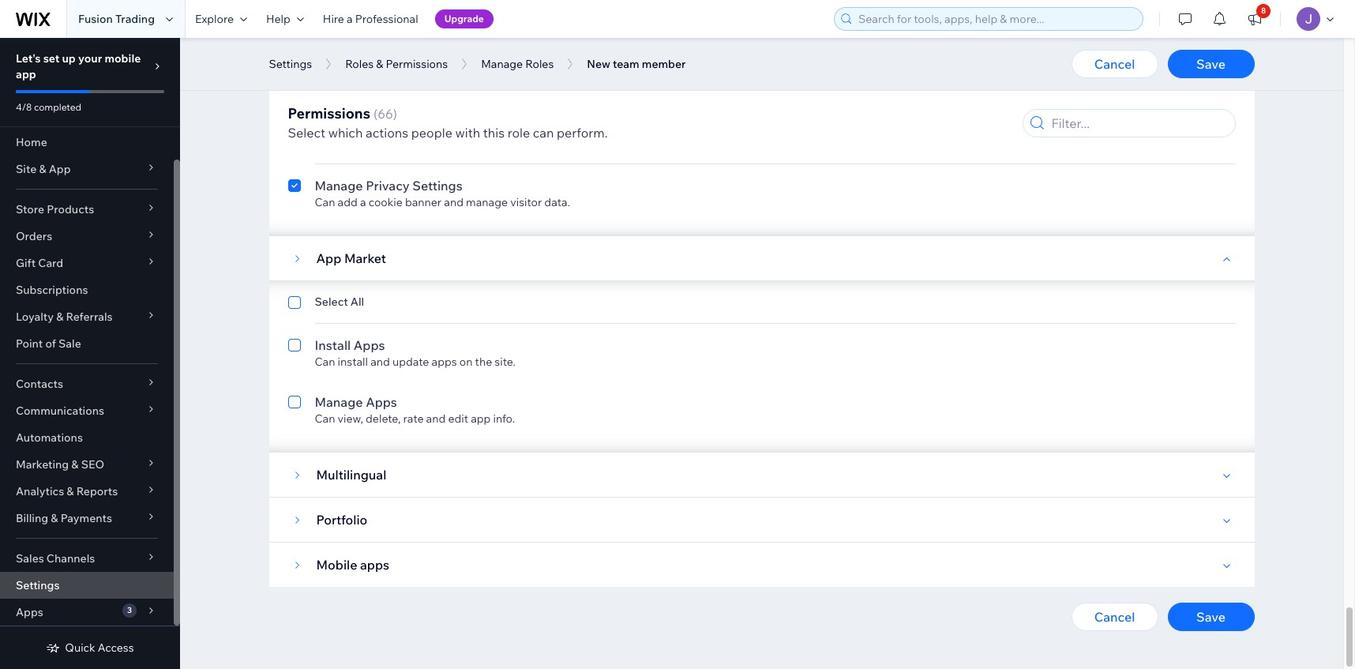 Task type: vqa. For each thing, say whether or not it's contained in the screenshot.
bottom TO
no



Task type: locate. For each thing, give the bounding box(es) containing it.
permissions up which in the left of the page
[[288, 104, 370, 122]]

2 all from the top
[[351, 295, 364, 309]]

0 horizontal spatial roles
[[345, 57, 374, 71]]

0 horizontal spatial (
[[374, 106, 378, 122]]

( inside permissions ( 66 ) select which actions people with this role can perform.
[[374, 106, 378, 122]]

app
[[49, 162, 71, 176], [316, 250, 341, 266]]

subscriptions
[[16, 283, 88, 297]]

2 vertical spatial manage
[[315, 394, 363, 410]]

3 can from the top
[[315, 355, 335, 369]]

& inside popup button
[[67, 484, 74, 498]]

help
[[266, 12, 291, 26]]

0 vertical spatial apps
[[432, 355, 457, 369]]

& inside button
[[376, 57, 383, 71]]

0 vertical spatial view,
[[338, 36, 363, 50]]

privacy inside manage privacy settings can add a cookie banner and manage visitor data.
[[366, 178, 410, 194]]

None checkbox
[[288, 17, 301, 50], [288, 135, 301, 154], [288, 176, 301, 209], [288, 295, 301, 314], [288, 393, 301, 426], [288, 17, 301, 50], [288, 135, 301, 154], [288, 176, 301, 209], [288, 295, 301, 314], [288, 393, 301, 426]]

apps inside install apps can install and update apps on the site.
[[432, 355, 457, 369]]

privacy center ( 1 )
[[316, 91, 421, 107]]

1 vertical spatial apps
[[366, 394, 397, 410]]

0 vertical spatial settings
[[269, 57, 312, 71]]

apps left on
[[432, 355, 457, 369]]

manage down install
[[315, 394, 363, 410]]

0 vertical spatial app
[[49, 162, 71, 176]]

0 vertical spatial save button
[[1168, 50, 1255, 78]]

1 horizontal spatial a
[[360, 195, 366, 209]]

apps inside manage apps can view, delete, rate and edit app info.
[[366, 394, 397, 410]]

privacy
[[316, 91, 360, 107], [366, 178, 410, 194]]

select for app market
[[315, 295, 348, 309]]

& inside "dropdown button"
[[56, 310, 63, 324]]

settings down sales on the left
[[16, 578, 60, 592]]

can inside manage privacy settings can add a cookie banner and manage visitor data.
[[315, 195, 335, 209]]

apps
[[432, 355, 457, 369], [360, 557, 389, 573]]

) up the "actions"
[[393, 106, 397, 122]]

gift card
[[16, 256, 63, 270]]

0 vertical spatial all
[[351, 135, 364, 149]]

can
[[533, 125, 554, 141]]

contacts
[[16, 377, 63, 391]]

a right hire
[[347, 12, 353, 26]]

trading
[[115, 12, 155, 26]]

4 can from the top
[[315, 412, 335, 426]]

1 vertical spatial save button
[[1168, 603, 1255, 631]]

app down let's
[[16, 67, 36, 81]]

0 vertical spatial permissions
[[386, 57, 448, 71]]

apps for install apps
[[354, 337, 385, 353]]

apps up delete,
[[366, 394, 397, 410]]

manage inside button
[[481, 57, 523, 71]]

a right add at left
[[360, 195, 366, 209]]

1 vertical spatial permissions
[[288, 104, 370, 122]]

(
[[407, 91, 411, 107], [374, 106, 378, 122]]

view, left delete,
[[338, 412, 363, 426]]

manage for privacy
[[315, 178, 363, 194]]

roles inside button
[[345, 57, 374, 71]]

roles left new
[[526, 57, 554, 71]]

app left 'info.'
[[471, 412, 491, 426]]

edit up the roles & permissions button
[[403, 36, 424, 50]]

all left the "actions"
[[351, 135, 364, 149]]

settings inside sidebar element
[[16, 578, 60, 592]]

select
[[288, 125, 326, 141], [315, 135, 348, 149], [315, 295, 348, 309]]

hire a professional link
[[313, 0, 428, 38]]

0 horizontal spatial app
[[16, 67, 36, 81]]

visitor
[[510, 195, 542, 209]]

cookie
[[369, 195, 403, 209]]

app right site
[[49, 162, 71, 176]]

view, down hire
[[338, 36, 363, 50]]

0 vertical spatial manage
[[481, 57, 523, 71]]

analytics & reports button
[[0, 478, 174, 505]]

and right the 'rate'
[[426, 412, 446, 426]]

billing & payments button
[[0, 505, 174, 532]]

analytics
[[16, 484, 64, 498]]

1 vertical spatial a
[[360, 195, 366, 209]]

billing & payments
[[16, 511, 112, 525]]

settings down help button
[[269, 57, 312, 71]]

can left add at left
[[315, 195, 335, 209]]

& left 'seo'
[[71, 457, 79, 472]]

0 horizontal spatial privacy
[[316, 91, 360, 107]]

2 view, from the top
[[338, 412, 363, 426]]

reorder
[[448, 36, 486, 50]]

role
[[508, 125, 530, 141]]

2 vertical spatial apps
[[16, 605, 43, 619]]

1 horizontal spatial settings
[[269, 57, 312, 71]]

& down create,
[[376, 57, 383, 71]]

1 vertical spatial app
[[316, 250, 341, 266]]

select all left the "actions"
[[315, 135, 364, 149]]

settings inside "button"
[[269, 57, 312, 71]]

0 horizontal spatial permissions
[[288, 104, 370, 122]]

& right the loyalty
[[56, 310, 63, 324]]

2 save button from the top
[[1168, 603, 1255, 631]]

1 horizontal spatial permissions
[[386, 57, 448, 71]]

select left which in the left of the page
[[288, 125, 326, 141]]

settings
[[269, 57, 312, 71], [413, 178, 463, 194], [16, 578, 60, 592]]

1 select all from the top
[[315, 135, 364, 149]]

and right install
[[371, 355, 390, 369]]

save button for first cancel button
[[1168, 50, 1255, 78]]

select up install
[[315, 295, 348, 309]]

1 vertical spatial privacy
[[366, 178, 410, 194]]

can down install
[[315, 355, 335, 369]]

1 save button from the top
[[1168, 50, 1255, 78]]

all
[[351, 135, 364, 149], [351, 295, 364, 309]]

1 save from the top
[[1197, 56, 1226, 72]]

2 horizontal spatial settings
[[413, 178, 463, 194]]

install
[[315, 337, 351, 353]]

manage up add at left
[[315, 178, 363, 194]]

2 vertical spatial settings
[[16, 578, 60, 592]]

1 vertical spatial apps
[[360, 557, 389, 573]]

select left the "actions"
[[315, 135, 348, 149]]

1 vertical spatial all
[[351, 295, 364, 309]]

0 vertical spatial cancel button
[[1072, 50, 1158, 78]]

home
[[16, 135, 47, 149]]

save for first cancel button
[[1197, 56, 1226, 72]]

and right banner
[[444, 195, 464, 209]]

& left reports
[[67, 484, 74, 498]]

apps up install
[[354, 337, 385, 353]]

0 horizontal spatial settings
[[16, 578, 60, 592]]

create,
[[366, 36, 401, 50]]

can view, create, edit and reorder faqs.
[[315, 36, 519, 50]]

2 cancel from the top
[[1095, 609, 1135, 625]]

all down app market
[[351, 295, 364, 309]]

0 vertical spatial cancel
[[1095, 56, 1135, 72]]

permissions down can view, create, edit and reorder faqs.
[[386, 57, 448, 71]]

1 can from the top
[[315, 36, 335, 50]]

0 vertical spatial a
[[347, 12, 353, 26]]

0 vertical spatial save
[[1197, 56, 1226, 72]]

roles & permissions
[[345, 57, 448, 71]]

manage inside manage privacy settings can add a cookie banner and manage visitor data.
[[315, 178, 363, 194]]

manage inside manage apps can view, delete, rate and edit app info.
[[315, 394, 363, 410]]

and
[[426, 36, 445, 50], [444, 195, 464, 209], [371, 355, 390, 369], [426, 412, 446, 426]]

upgrade
[[444, 13, 484, 24]]

2 select all from the top
[[315, 295, 364, 309]]

0 vertical spatial apps
[[354, 337, 385, 353]]

1 vertical spatial app
[[471, 412, 491, 426]]

can down hire
[[315, 36, 335, 50]]

& for analytics
[[67, 484, 74, 498]]

1 vertical spatial select all
[[315, 295, 364, 309]]

1 horizontal spatial apps
[[432, 355, 457, 369]]

subscriptions link
[[0, 276, 174, 303]]

1 roles from the left
[[345, 57, 374, 71]]

and left reorder
[[426, 36, 445, 50]]

settings up banner
[[413, 178, 463, 194]]

& for marketing
[[71, 457, 79, 472]]

None checkbox
[[288, 336, 301, 369]]

perform.
[[557, 125, 608, 141]]

0 horizontal spatial edit
[[403, 36, 424, 50]]

1 vertical spatial view,
[[338, 412, 363, 426]]

mobile
[[316, 557, 357, 573]]

1 horizontal spatial app
[[471, 412, 491, 426]]

0 vertical spatial app
[[16, 67, 36, 81]]

manage for roles
[[481, 57, 523, 71]]

1 horizontal spatial edit
[[448, 412, 468, 426]]

view, inside manage apps can view, delete, rate and edit app info.
[[338, 412, 363, 426]]

new team member
[[587, 57, 686, 71]]

( up the "actions"
[[374, 106, 378, 122]]

1 vertical spatial save
[[1197, 609, 1226, 625]]

privacy up which in the left of the page
[[316, 91, 360, 107]]

permissions ( 66 ) select which actions people with this role can perform.
[[288, 104, 608, 141]]

completed
[[34, 101, 81, 113]]

site
[[16, 162, 37, 176]]

1 vertical spatial cancel
[[1095, 609, 1135, 625]]

fusion
[[78, 12, 113, 26]]

0 horizontal spatial app
[[49, 162, 71, 176]]

1 vertical spatial cancel button
[[1072, 603, 1158, 631]]

1 vertical spatial manage
[[315, 178, 363, 194]]

1 all from the top
[[351, 135, 364, 149]]

1 cancel from the top
[[1095, 56, 1135, 72]]

and inside manage apps can view, delete, rate and edit app info.
[[426, 412, 446, 426]]

store products button
[[0, 196, 174, 223]]

0 horizontal spatial )
[[393, 106, 397, 122]]

2 save from the top
[[1197, 609, 1226, 625]]

select all up install
[[315, 295, 364, 309]]

& right site
[[39, 162, 46, 176]]

select inside permissions ( 66 ) select which actions people with this role can perform.
[[288, 125, 326, 141]]

roles down create,
[[345, 57, 374, 71]]

privacy up cookie
[[366, 178, 410, 194]]

banner
[[405, 195, 442, 209]]

app inside manage apps can view, delete, rate and edit app info.
[[471, 412, 491, 426]]

a
[[347, 12, 353, 26], [360, 195, 366, 209]]

2 roles from the left
[[526, 57, 554, 71]]

1 horizontal spatial privacy
[[366, 178, 410, 194]]

) right center on the left top of page
[[417, 91, 421, 107]]

home link
[[0, 129, 174, 156]]

permissions inside button
[[386, 57, 448, 71]]

manage down faqs.
[[481, 57, 523, 71]]

marketing
[[16, 457, 69, 472]]

manage
[[481, 57, 523, 71], [315, 178, 363, 194], [315, 394, 363, 410]]

settings for settings link
[[16, 578, 60, 592]]

select for privacy center
[[315, 135, 348, 149]]

automations
[[16, 430, 83, 445]]

products
[[47, 202, 94, 216]]

0 vertical spatial select all
[[315, 135, 364, 149]]

permissions
[[386, 57, 448, 71], [288, 104, 370, 122]]

apps down sales on the left
[[16, 605, 43, 619]]

1 vertical spatial edit
[[448, 412, 468, 426]]

sidebar element
[[0, 38, 180, 669]]

select all for manage
[[315, 135, 364, 149]]

communications button
[[0, 397, 174, 424]]

2 can from the top
[[315, 195, 335, 209]]

( right center on the left top of page
[[407, 91, 411, 107]]

can left delete,
[[315, 412, 335, 426]]

0 horizontal spatial apps
[[360, 557, 389, 573]]

app left market
[[316, 250, 341, 266]]

1 vertical spatial settings
[[413, 178, 463, 194]]

select all
[[315, 135, 364, 149], [315, 295, 364, 309]]

0 horizontal spatial a
[[347, 12, 353, 26]]

quick
[[65, 641, 95, 655]]

& right billing
[[51, 511, 58, 525]]

manage apps can view, delete, rate and edit app info.
[[315, 394, 515, 426]]

apps right "mobile"
[[360, 557, 389, 573]]

app inside 'let's set up your mobile app'
[[16, 67, 36, 81]]

can inside manage apps can view, delete, rate and edit app info.
[[315, 412, 335, 426]]

1 horizontal spatial roles
[[526, 57, 554, 71]]

this
[[483, 125, 505, 141]]

apps inside install apps can install and update apps on the site.
[[354, 337, 385, 353]]

update
[[393, 355, 429, 369]]

save button for 2nd cancel button from the top of the page
[[1168, 603, 1255, 631]]

& inside dropdown button
[[39, 162, 46, 176]]

card
[[38, 256, 63, 270]]

hire a professional
[[323, 12, 418, 26]]

edit right the 'rate'
[[448, 412, 468, 426]]

professional
[[355, 12, 418, 26]]



Task type: describe. For each thing, give the bounding box(es) containing it.
on
[[460, 355, 473, 369]]

orders button
[[0, 223, 174, 250]]

cancel for 2nd cancel button from the top of the page
[[1095, 609, 1135, 625]]

install apps can install and update apps on the site.
[[315, 337, 516, 369]]

all for manage
[[351, 135, 364, 149]]

your
[[78, 51, 102, 66]]

sales channels
[[16, 551, 95, 566]]

portfolio
[[316, 512, 368, 528]]

loyalty
[[16, 310, 54, 324]]

1 view, from the top
[[338, 36, 363, 50]]

app inside dropdown button
[[49, 162, 71, 176]]

settings for "settings" "button"
[[269, 57, 312, 71]]

and inside install apps can install and update apps on the site.
[[371, 355, 390, 369]]

apps inside sidebar element
[[16, 605, 43, 619]]

& for billing
[[51, 511, 58, 525]]

1 horizontal spatial (
[[407, 91, 411, 107]]

hire
[[323, 12, 344, 26]]

1
[[411, 91, 417, 107]]

select all for install
[[315, 295, 364, 309]]

access
[[98, 641, 134, 655]]

install
[[338, 355, 368, 369]]

actions
[[366, 125, 409, 141]]

automations link
[[0, 424, 174, 451]]

66
[[378, 106, 393, 122]]

which
[[328, 125, 363, 141]]

site & app
[[16, 162, 71, 176]]

site.
[[495, 355, 516, 369]]

roles inside button
[[526, 57, 554, 71]]

people
[[411, 125, 453, 141]]

with
[[455, 125, 480, 141]]

quick access button
[[46, 641, 134, 655]]

settings link
[[0, 572, 174, 599]]

sale
[[58, 336, 81, 351]]

& for site
[[39, 162, 46, 176]]

mobile
[[105, 51, 141, 66]]

gift
[[16, 256, 36, 270]]

marketing & seo
[[16, 457, 104, 472]]

analytics & reports
[[16, 484, 118, 498]]

upgrade button
[[435, 9, 494, 28]]

reports
[[76, 484, 118, 498]]

orders
[[16, 229, 52, 243]]

new
[[587, 57, 611, 71]]

loyalty & referrals
[[16, 310, 113, 324]]

) inside permissions ( 66 ) select which actions people with this role can perform.
[[393, 106, 397, 122]]

can inside install apps can install and update apps on the site.
[[315, 355, 335, 369]]

1 horizontal spatial )
[[417, 91, 421, 107]]

store
[[16, 202, 44, 216]]

data.
[[545, 195, 570, 209]]

and inside manage privacy settings can add a cookie banner and manage visitor data.
[[444, 195, 464, 209]]

manage roles
[[481, 57, 554, 71]]

seo
[[81, 457, 104, 472]]

communications
[[16, 404, 104, 418]]

team
[[613, 57, 640, 71]]

gift card button
[[0, 250, 174, 276]]

rate
[[403, 412, 424, 426]]

apps for manage apps
[[366, 394, 397, 410]]

app market
[[316, 250, 386, 266]]

market
[[344, 250, 386, 266]]

quick access
[[65, 641, 134, 655]]

8 button
[[1238, 0, 1273, 38]]

& for roles
[[376, 57, 383, 71]]

help button
[[257, 0, 313, 38]]

settings button
[[261, 52, 320, 76]]

4/8 completed
[[16, 101, 81, 113]]

point
[[16, 336, 43, 351]]

multilingual
[[316, 467, 386, 483]]

0 vertical spatial edit
[[403, 36, 424, 50]]

new team member button
[[579, 52, 694, 76]]

roles & permissions button
[[337, 52, 456, 76]]

4/8
[[16, 101, 32, 113]]

manage for apps
[[315, 394, 363, 410]]

Filter... field
[[1047, 110, 1230, 137]]

& for loyalty
[[56, 310, 63, 324]]

delete,
[[366, 412, 401, 426]]

2 cancel button from the top
[[1072, 603, 1158, 631]]

point of sale
[[16, 336, 81, 351]]

store products
[[16, 202, 94, 216]]

a inside manage privacy settings can add a cookie banner and manage visitor data.
[[360, 195, 366, 209]]

add
[[338, 195, 358, 209]]

manage
[[466, 195, 508, 209]]

manage privacy settings can add a cookie banner and manage visitor data.
[[315, 178, 570, 209]]

info.
[[493, 412, 515, 426]]

save for 2nd cancel button from the top of the page
[[1197, 609, 1226, 625]]

center
[[363, 91, 404, 107]]

member
[[642, 57, 686, 71]]

fusion trading
[[78, 12, 155, 26]]

faqs.
[[489, 36, 519, 50]]

cancel for first cancel button
[[1095, 56, 1135, 72]]

1 horizontal spatial app
[[316, 250, 341, 266]]

1 cancel button from the top
[[1072, 50, 1158, 78]]

all for install
[[351, 295, 364, 309]]

sales channels button
[[0, 545, 174, 572]]

sales
[[16, 551, 44, 566]]

3
[[127, 605, 132, 615]]

settings inside manage privacy settings can add a cookie banner and manage visitor data.
[[413, 178, 463, 194]]

contacts button
[[0, 370, 174, 397]]

Search for tools, apps, help & more... field
[[854, 8, 1138, 30]]

let's
[[16, 51, 41, 66]]

permissions inside permissions ( 66 ) select which actions people with this role can perform.
[[288, 104, 370, 122]]

edit inside manage apps can view, delete, rate and edit app info.
[[448, 412, 468, 426]]

of
[[45, 336, 56, 351]]

8
[[1261, 6, 1266, 16]]

explore
[[195, 12, 234, 26]]

payments
[[61, 511, 112, 525]]

point of sale link
[[0, 330, 174, 357]]

up
[[62, 51, 76, 66]]

0 vertical spatial privacy
[[316, 91, 360, 107]]

loyalty & referrals button
[[0, 303, 174, 330]]



